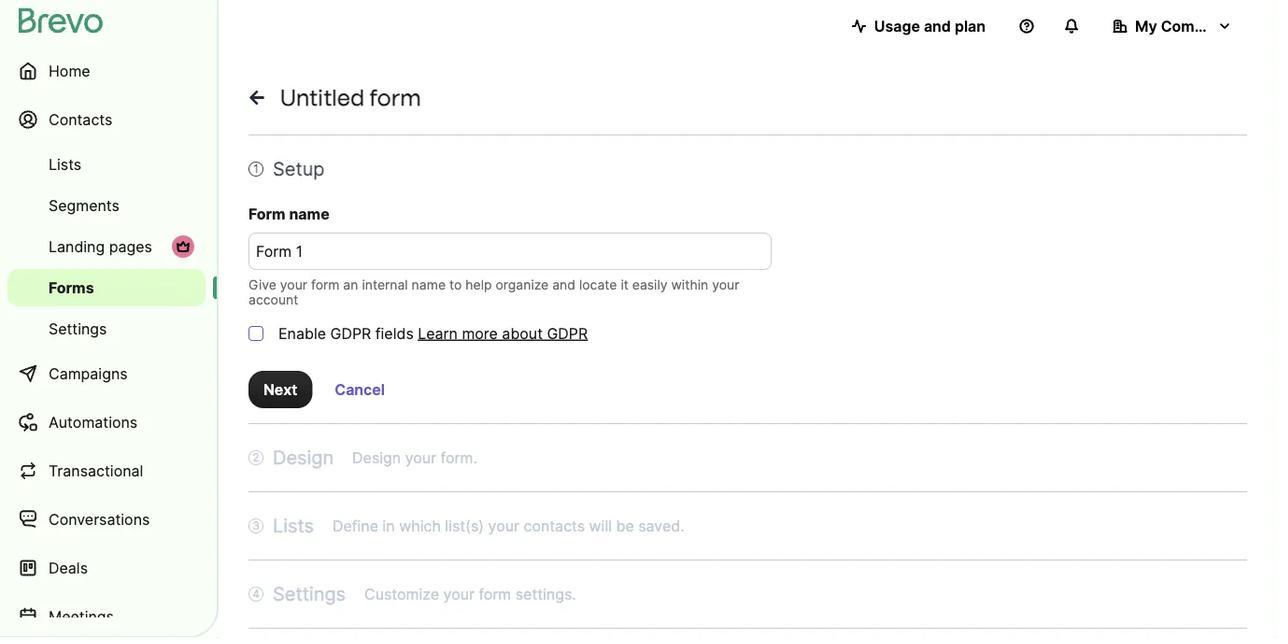 Task type: vqa. For each thing, say whether or not it's contained in the screenshot.
Link clicked in an email on the left of page
no



Task type: describe. For each thing, give the bounding box(es) containing it.
enable gdpr fields
[[278, 324, 414, 342]]

usage
[[874, 17, 920, 35]]

internal
[[362, 277, 408, 293]]

about
[[502, 324, 543, 342]]

my
[[1135, 17, 1157, 35]]

meetings
[[49, 607, 114, 626]]

1 horizontal spatial lists
[[273, 514, 314, 537]]

design for design your form.
[[352, 449, 401, 467]]

0 horizontal spatial settings
[[49, 320, 107, 338]]

your for give your form an internal name to help organize and locate it easily within your account
[[280, 277, 307, 293]]

segments link
[[7, 187, 206, 224]]

contacts
[[524, 517, 585, 535]]

settings link
[[7, 310, 206, 348]]

help
[[466, 277, 492, 293]]

campaigns
[[49, 364, 128, 383]]

campaigns link
[[7, 351, 206, 396]]

segments
[[49, 196, 119, 214]]

usage and plan button
[[837, 7, 1001, 45]]

define in which list(s) your contacts will be saved.
[[333, 517, 684, 535]]

transactional link
[[7, 449, 206, 493]]

usage and plan
[[874, 17, 986, 35]]

define
[[333, 517, 378, 535]]

company
[[1161, 17, 1230, 35]]

in
[[383, 517, 395, 535]]

deals
[[49, 559, 88, 577]]

conversations
[[49, 510, 150, 528]]

landing pages
[[49, 237, 152, 256]]

cancel button
[[320, 371, 400, 408]]

your right within
[[712, 277, 739, 293]]

landing
[[49, 237, 105, 256]]

learn more about gdpr
[[418, 324, 588, 342]]

3
[[252, 519, 260, 533]]

0 horizontal spatial name
[[289, 205, 330, 223]]

learn more about gdpr link
[[418, 322, 588, 345]]

2
[[253, 451, 259, 464]]

meetings link
[[7, 594, 206, 638]]

name inside the give your form an internal name to help organize and locate it easily within your account
[[412, 277, 446, 293]]

transactional
[[49, 462, 143, 480]]

customize your form settings.
[[364, 585, 576, 603]]

form for customize
[[479, 585, 511, 603]]

1 horizontal spatial settings
[[273, 583, 346, 605]]

customize
[[364, 585, 439, 603]]

which
[[399, 517, 441, 535]]

1
[[253, 162, 259, 176]]

contacts
[[49, 110, 112, 128]]

plan
[[955, 17, 986, 35]]

cancel
[[335, 380, 385, 399]]

setup
[[273, 157, 325, 180]]

automations
[[49, 413, 138, 431]]

my company button
[[1098, 7, 1247, 45]]

form for give
[[311, 277, 340, 293]]

design for design
[[273, 446, 334, 469]]

settings.
[[516, 585, 576, 603]]

4
[[252, 587, 260, 601]]



Task type: locate. For each thing, give the bounding box(es) containing it.
and
[[924, 17, 951, 35], [552, 277, 576, 293]]

your right customize
[[443, 585, 475, 603]]

saved.
[[638, 517, 684, 535]]

locate
[[579, 277, 617, 293]]

name left to
[[412, 277, 446, 293]]

settings
[[49, 320, 107, 338], [273, 583, 346, 605]]

0 vertical spatial lists
[[49, 155, 81, 173]]

automations link
[[7, 400, 206, 445]]

0 vertical spatial settings
[[49, 320, 107, 338]]

0 vertical spatial name
[[289, 205, 330, 223]]

name right form on the top
[[289, 205, 330, 223]]

it
[[621, 277, 629, 293]]

1 vertical spatial form
[[311, 277, 340, 293]]

form left settings.
[[479, 585, 511, 603]]

form right untitled
[[370, 84, 421, 111]]

easily
[[632, 277, 668, 293]]

form inside the give your form an internal name to help organize and locate it easily within your account
[[311, 277, 340, 293]]

1 vertical spatial and
[[552, 277, 576, 293]]

1 vertical spatial settings
[[273, 583, 346, 605]]

2 horizontal spatial form
[[479, 585, 511, 603]]

and left the plan
[[924, 17, 951, 35]]

forms link
[[7, 269, 206, 306]]

deals link
[[7, 546, 206, 591]]

gdpr
[[330, 324, 371, 342], [547, 324, 588, 342]]

and inside the give your form an internal name to help organize and locate it easily within your account
[[552, 277, 576, 293]]

0 horizontal spatial and
[[552, 277, 576, 293]]

landing pages link
[[7, 228, 206, 265]]

settings down the forms
[[49, 320, 107, 338]]

organize
[[496, 277, 549, 293]]

0 vertical spatial and
[[924, 17, 951, 35]]

and inside button
[[924, 17, 951, 35]]

give
[[249, 277, 276, 293]]

your for design your form.
[[405, 449, 436, 467]]

to
[[449, 277, 462, 293]]

your
[[280, 277, 307, 293], [712, 277, 739, 293], [405, 449, 436, 467], [488, 517, 519, 535], [443, 585, 475, 603]]

an
[[343, 277, 358, 293]]

form
[[249, 205, 286, 223]]

give your form an internal name to help organize and locate it easily within your account
[[249, 277, 739, 308]]

lists up segments
[[49, 155, 81, 173]]

contacts link
[[7, 97, 206, 142]]

settings right the '4'
[[273, 583, 346, 605]]

0 horizontal spatial gdpr
[[330, 324, 371, 342]]

left___rvooi image
[[176, 239, 191, 254]]

will
[[589, 517, 612, 535]]

None text field
[[249, 233, 772, 270]]

1 horizontal spatial gdpr
[[547, 324, 588, 342]]

and left 'locate'
[[552, 277, 576, 293]]

pages
[[109, 237, 152, 256]]

enable
[[278, 324, 326, 342]]

form
[[370, 84, 421, 111], [311, 277, 340, 293], [479, 585, 511, 603]]

1 gdpr from the left
[[330, 324, 371, 342]]

0 horizontal spatial design
[[273, 446, 334, 469]]

name
[[289, 205, 330, 223], [412, 277, 446, 293]]

gdpr right about
[[547, 324, 588, 342]]

learn
[[418, 324, 458, 342]]

1 horizontal spatial name
[[412, 277, 446, 293]]

design
[[273, 446, 334, 469], [352, 449, 401, 467]]

design up 'in' on the left of page
[[352, 449, 401, 467]]

list(s)
[[445, 517, 484, 535]]

home
[[49, 62, 90, 80]]

1 horizontal spatial design
[[352, 449, 401, 467]]

untitled form
[[280, 84, 421, 111]]

your left form.
[[405, 449, 436, 467]]

form.
[[441, 449, 477, 467]]

conversations link
[[7, 497, 206, 542]]

next button
[[249, 371, 312, 408]]

design right 2
[[273, 446, 334, 469]]

account
[[249, 292, 298, 308]]

your for customize your form settings.
[[443, 585, 475, 603]]

form name
[[249, 205, 330, 223]]

within
[[671, 277, 708, 293]]

forms
[[49, 278, 94, 297]]

1 horizontal spatial and
[[924, 17, 951, 35]]

1 vertical spatial name
[[412, 277, 446, 293]]

gdpr inside learn more about gdpr link
[[547, 324, 588, 342]]

lists inside "link"
[[49, 155, 81, 173]]

your right list(s)
[[488, 517, 519, 535]]

be
[[616, 517, 634, 535]]

my company
[[1135, 17, 1230, 35]]

more
[[462, 324, 498, 342]]

your right give
[[280, 277, 307, 293]]

0 horizontal spatial lists
[[49, 155, 81, 173]]

home link
[[7, 49, 206, 93]]

fields
[[375, 324, 414, 342]]

1 vertical spatial lists
[[273, 514, 314, 537]]

lists
[[49, 155, 81, 173], [273, 514, 314, 537]]

2 gdpr from the left
[[547, 324, 588, 342]]

lists right 3
[[273, 514, 314, 537]]

0 horizontal spatial form
[[311, 277, 340, 293]]

next
[[263, 380, 297, 399]]

untitled
[[280, 84, 364, 111]]

form left an
[[311, 277, 340, 293]]

0 vertical spatial form
[[370, 84, 421, 111]]

2 vertical spatial form
[[479, 585, 511, 603]]

gdpr left fields
[[330, 324, 371, 342]]

1 horizontal spatial form
[[370, 84, 421, 111]]

design your form.
[[352, 449, 477, 467]]

lists link
[[7, 146, 206, 183]]



